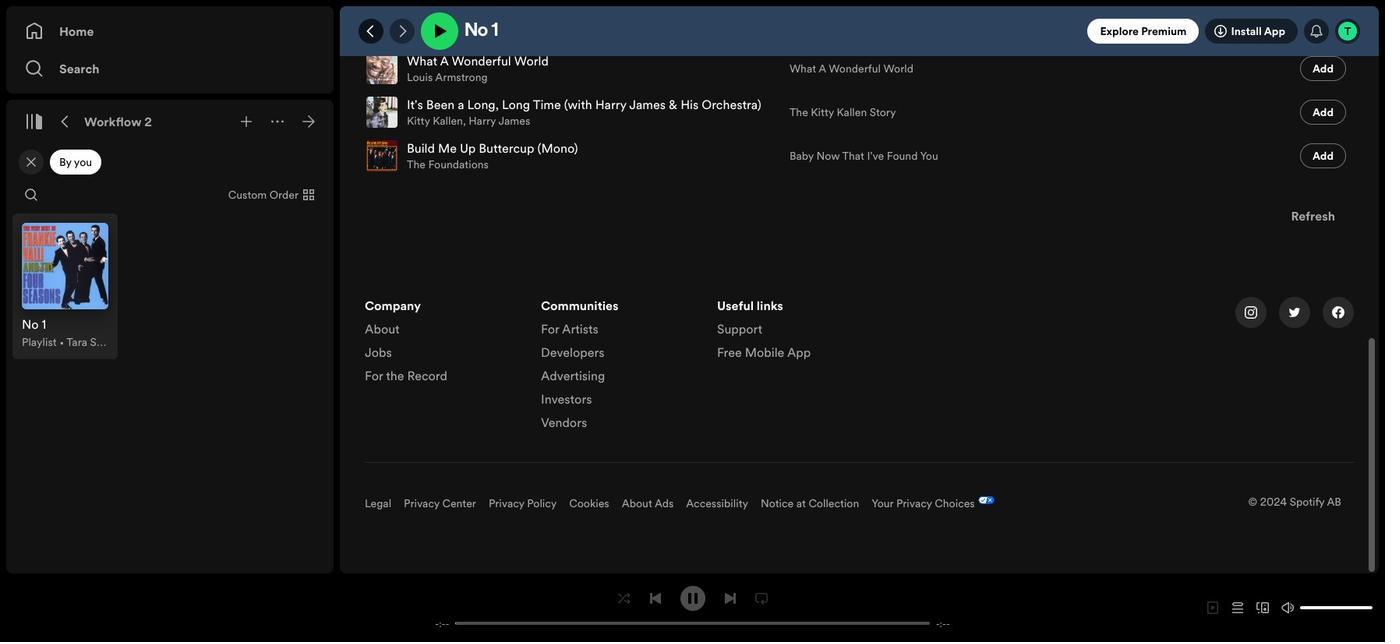 Task type: vqa. For each thing, say whether or not it's contained in the screenshot.
Podcasts to the bottom
no



Task type: describe. For each thing, give the bounding box(es) containing it.
useful links support free mobile app
[[718, 297, 811, 361]]

wonderful for what a wonderful world louis armstrong
[[452, 52, 511, 69]]

Disable repeat checkbox
[[749, 586, 774, 611]]

row inside main element
[[12, 214, 118, 359]]

none search field inside main element
[[19, 183, 44, 207]]

about ads link
[[622, 496, 674, 512]]

your privacy choices link
[[872, 496, 976, 512]]

player controls element
[[418, 586, 968, 631]]

baby
[[790, 148, 814, 164]]

company about jobs for the record
[[365, 297, 448, 385]]

what a wonderful world cell
[[367, 48, 778, 90]]

By you checkbox
[[50, 150, 101, 175]]

add button for it's been a long, long time (with harry james & his orchestra)
[[1301, 100, 1347, 125]]

i've
[[868, 148, 885, 164]]

choices
[[935, 496, 976, 512]]

long
[[502, 96, 530, 113]]

twitter image
[[1289, 307, 1302, 319]]

1 horizontal spatial james
[[630, 96, 666, 113]]

privacy center
[[404, 496, 476, 512]]

1 horizontal spatial kallen
[[837, 105, 868, 120]]

up
[[460, 140, 476, 157]]

privacy policy link
[[489, 496, 557, 512]]

custom order
[[228, 187, 299, 203]]

t button
[[1336, 19, 1361, 44]]

i want to hold your hand - remastered 2009 cell
[[367, 4, 778, 46]]

kallen inside it's been a long, long time (with harry james & his orchestra) kitty kallen , harry james
[[433, 113, 463, 129]]

about ads
[[622, 496, 674, 512]]

search in your library image
[[25, 189, 37, 201]]

california consumer privacy act (ccpa) opt-out icon image
[[976, 497, 995, 508]]

notice
[[761, 496, 794, 512]]

privacy for privacy policy
[[489, 496, 525, 512]]

that
[[843, 148, 865, 164]]

2 -:-- from the left
[[936, 617, 950, 631]]

hand
[[521, 9, 551, 26]]

legal
[[365, 496, 392, 512]]

cookies link
[[570, 496, 610, 512]]

3 privacy from the left
[[897, 496, 933, 512]]

by you
[[59, 154, 92, 170]]

what for what a wonderful world louis armstrong
[[407, 52, 438, 69]]

previous image
[[649, 592, 662, 605]]

about inside company about jobs for the record
[[365, 321, 400, 338]]

baby now that i've found you link
[[790, 148, 939, 164]]

facebook image
[[1333, 307, 1345, 319]]

explore premium
[[1101, 23, 1187, 39]]

kitty kallen link
[[407, 113, 463, 129]]

the inside build me up buttercup (mono) the foundations
[[407, 157, 426, 172]]

&
[[669, 96, 678, 113]]

go back image
[[365, 25, 377, 37]]

playlist •
[[22, 334, 67, 350]]

louis armstrong link
[[407, 69, 488, 85]]

foundations
[[429, 157, 489, 172]]

a for what a wonderful world
[[819, 61, 827, 76]]

t
[[1345, 23, 1352, 39]]

•
[[59, 334, 64, 350]]

you
[[74, 154, 92, 170]]

home
[[59, 23, 94, 40]]

the
[[386, 367, 404, 385]]

artists
[[562, 321, 599, 338]]

notice at collection link
[[761, 496, 860, 512]]

install app link
[[1206, 19, 1299, 44]]

communities for artists developers advertising investors vendors
[[541, 297, 619, 431]]

1 vertical spatial the
[[790, 105, 809, 120]]

what a wonderful world louis armstrong
[[407, 52, 549, 85]]

developers link
[[541, 344, 605, 367]]

refresh button
[[1267, 197, 1361, 235]]

2 :- from the left
[[940, 617, 947, 631]]

ab
[[1328, 494, 1342, 510]]

no 1
[[465, 22, 499, 41]]

0 horizontal spatial harry
[[469, 113, 496, 129]]

the inside the i want to hold your hand - remastered 2009 the beatles
[[407, 26, 426, 41]]

investors link
[[541, 391, 592, 414]]

custom
[[228, 187, 267, 203]]

no
[[465, 22, 488, 41]]

,
[[463, 113, 466, 129]]

i want to hold your hand - remastered 2009 link
[[407, 9, 664, 26]]

refresh
[[1292, 207, 1336, 225]]

support link
[[718, 321, 763, 344]]

advertising link
[[541, 367, 605, 391]]

workflow 2 button
[[81, 109, 155, 134]]

vendors
[[541, 414, 587, 431]]

hold
[[463, 9, 490, 26]]

company
[[365, 297, 421, 314]]

time
[[533, 96, 561, 113]]

it's been a long, long time (with harry james & his orchestra) kitty kallen , harry james
[[407, 96, 762, 129]]

developers
[[541, 344, 605, 361]]

add for build me up buttercup (mono)
[[1313, 148, 1335, 164]]

search link
[[25, 53, 315, 84]]

cookies
[[570, 496, 610, 512]]

what a wonderful world
[[790, 61, 914, 76]]

armstrong
[[435, 69, 488, 85]]

free
[[718, 344, 742, 361]]

install
[[1232, 23, 1263, 39]]

(mono)
[[538, 140, 578, 157]]

2024
[[1261, 494, 1288, 510]]

his
[[681, 96, 699, 113]]

the foundations link
[[407, 157, 489, 172]]

top bar and user menu element
[[340, 6, 1380, 56]]

disable repeat image
[[755, 592, 768, 605]]

spotify
[[1291, 494, 1325, 510]]

0 horizontal spatial james
[[499, 113, 531, 129]]

1 horizontal spatial what a wonderful world link
[[790, 61, 914, 76]]

list containing communities
[[541, 297, 699, 438]]

to
[[447, 9, 460, 26]]

2
[[145, 113, 152, 130]]



Task type: locate. For each thing, give the bounding box(es) containing it.
1 horizontal spatial privacy
[[489, 496, 525, 512]]

0 horizontal spatial for
[[365, 367, 383, 385]]

group
[[12, 214, 118, 359]]

your inside the i want to hold your hand - remastered 2009 the beatles
[[493, 9, 518, 26]]

found
[[887, 148, 918, 164]]

kallen left story
[[837, 105, 868, 120]]

0 horizontal spatial about
[[365, 321, 400, 338]]

accessibility
[[687, 496, 749, 512]]

2009
[[632, 9, 664, 26]]

1 list from the left
[[365, 297, 523, 391]]

row containing playlist
[[12, 214, 118, 359]]

group containing playlist
[[12, 214, 118, 359]]

wonderful
[[452, 52, 511, 69], [829, 61, 881, 76]]

harry james link
[[469, 113, 531, 129]]

main element
[[6, 6, 334, 574]]

it's
[[407, 96, 423, 113]]

privacy center link
[[404, 496, 476, 512]]

been
[[426, 96, 455, 113]]

me
[[438, 140, 457, 157]]

add for it's been a long, long time (with harry james & his orchestra)
[[1313, 105, 1335, 120]]

0 horizontal spatial wonderful
[[452, 52, 511, 69]]

1 horizontal spatial :-
[[940, 617, 947, 631]]

explore
[[1101, 23, 1139, 39]]

1 horizontal spatial app
[[1265, 23, 1286, 39]]

so many steves: afternoons with steve martin | audiobook on spotify element
[[340, 0, 1380, 549]]

what
[[407, 52, 438, 69], [790, 61, 817, 76]]

a inside what a wonderful world louis armstrong
[[440, 52, 449, 69]]

1 horizontal spatial wonderful
[[829, 61, 881, 76]]

0 horizontal spatial what
[[407, 52, 438, 69]]

wonderful down no 1
[[452, 52, 511, 69]]

kitty up build
[[407, 113, 430, 129]]

2 add button from the top
[[1301, 100, 1347, 125]]

the kitty kallen story link
[[790, 105, 897, 120]]

enable shuffle image
[[618, 592, 631, 605]]

remastered
[[562, 9, 629, 26]]

2 vertical spatial add
[[1313, 148, 1335, 164]]

kallen up me
[[433, 113, 463, 129]]

1 privacy from the left
[[404, 496, 440, 512]]

wonderful inside what a wonderful world louis armstrong
[[452, 52, 511, 69]]

for
[[541, 321, 560, 338], [365, 367, 383, 385]]

the kitty kallen story
[[790, 105, 897, 120]]

links
[[757, 297, 784, 314]]

wonderful for what a wonderful world
[[829, 61, 881, 76]]

0 vertical spatial the
[[407, 26, 426, 41]]

- inside the i want to hold your hand - remastered 2009 the beatles
[[554, 9, 559, 26]]

what inside what a wonderful world louis armstrong
[[407, 52, 438, 69]]

world for what a wonderful world
[[884, 61, 914, 76]]

1 horizontal spatial what
[[790, 61, 817, 76]]

record
[[408, 367, 448, 385]]

1 vertical spatial about
[[622, 496, 653, 512]]

a down beatles
[[440, 52, 449, 69]]

privacy for privacy center
[[404, 496, 440, 512]]

install app
[[1232, 23, 1286, 39]]

0 vertical spatial add
[[1313, 61, 1335, 76]]

for left artists
[[541, 321, 560, 338]]

volume high image
[[1282, 602, 1295, 615]]

1 horizontal spatial for
[[541, 321, 560, 338]]

1 horizontal spatial world
[[884, 61, 914, 76]]

0 horizontal spatial privacy
[[404, 496, 440, 512]]

the left me
[[407, 157, 426, 172]]

clear filters image
[[25, 156, 37, 168]]

what a wonderful world link down top bar and user menu 'element'
[[790, 61, 914, 76]]

about link
[[365, 321, 400, 344]]

list containing company
[[365, 297, 523, 391]]

the left beatles
[[407, 26, 426, 41]]

0 horizontal spatial kallen
[[433, 113, 463, 129]]

about
[[365, 321, 400, 338], [622, 496, 653, 512]]

what a wonderful world link
[[407, 52, 549, 69], [790, 61, 914, 76]]

app right "install"
[[1265, 23, 1286, 39]]

1 vertical spatial app
[[788, 344, 811, 361]]

1 vertical spatial add button
[[1301, 100, 1347, 125]]

1 add from the top
[[1313, 61, 1335, 76]]

i want to hold your hand - remastered 2009 the beatles
[[407, 9, 664, 41]]

build
[[407, 140, 435, 157]]

row
[[12, 214, 118, 359]]

privacy left center
[[404, 496, 440, 512]]

connect to a device image
[[1257, 602, 1270, 615]]

kitty inside it's been a long, long time (with harry james & his orchestra) kitty kallen , harry james
[[407, 113, 430, 129]]

what down the beatles link
[[407, 52, 438, 69]]

instagram image
[[1246, 307, 1258, 319]]

for inside communities for artists developers advertising investors vendors
[[541, 321, 560, 338]]

for the record link
[[365, 367, 448, 391]]

2 privacy from the left
[[489, 496, 525, 512]]

0 vertical spatial about
[[365, 321, 400, 338]]

privacy left policy
[[489, 496, 525, 512]]

workflow 2
[[84, 113, 152, 130]]

a for what a wonderful world louis armstrong
[[440, 52, 449, 69]]

harry right the ","
[[469, 113, 496, 129]]

about left ads
[[622, 496, 653, 512]]

search
[[59, 60, 100, 77]]

2 add from the top
[[1313, 105, 1335, 120]]

build me up buttercup (mono) link
[[407, 140, 578, 157]]

None search field
[[19, 183, 44, 207]]

home link
[[25, 16, 315, 47]]

jobs link
[[365, 344, 392, 367]]

1 vertical spatial for
[[365, 367, 383, 385]]

kitty
[[811, 105, 835, 120], [407, 113, 430, 129]]

buttercup
[[479, 140, 535, 157]]

it's been a long, long time (with harry james & his orchestra) cell
[[367, 91, 778, 133]]

what's new image
[[1311, 25, 1324, 37]]

0 horizontal spatial what a wonderful world link
[[407, 52, 549, 69]]

add button
[[1301, 56, 1347, 81], [1301, 100, 1347, 125], [1301, 144, 1347, 168]]

2 vertical spatial add button
[[1301, 144, 1347, 168]]

app inside top bar and user menu 'element'
[[1265, 23, 1286, 39]]

1 horizontal spatial kitty
[[811, 105, 835, 120]]

what up the kitty kallen story
[[790, 61, 817, 76]]

privacy
[[404, 496, 440, 512], [489, 496, 525, 512], [897, 496, 933, 512]]

jobs
[[365, 344, 392, 361]]

a up the kitty kallen story
[[819, 61, 827, 76]]

0 horizontal spatial list
[[365, 297, 523, 391]]

pause image
[[687, 592, 699, 605]]

1 add button from the top
[[1301, 56, 1347, 81]]

0 horizontal spatial your
[[493, 9, 518, 26]]

0 horizontal spatial a
[[440, 52, 449, 69]]

1 :- from the left
[[439, 617, 446, 631]]

james
[[630, 96, 666, 113], [499, 113, 531, 129]]

kitty up the now
[[811, 105, 835, 120]]

group inside main element
[[12, 214, 118, 359]]

list
[[365, 297, 523, 391], [541, 297, 699, 438], [718, 297, 875, 367]]

0 horizontal spatial world
[[515, 52, 549, 69]]

0 horizontal spatial -:--
[[435, 617, 449, 631]]

1 horizontal spatial about
[[622, 496, 653, 512]]

james left &
[[630, 96, 666, 113]]

advertising
[[541, 367, 605, 385]]

1 horizontal spatial your
[[872, 496, 894, 512]]

(with
[[565, 96, 593, 113]]

orchestra)
[[702, 96, 762, 113]]

1 vertical spatial add
[[1313, 105, 1335, 120]]

beatles
[[429, 26, 464, 41]]

1 horizontal spatial -:--
[[936, 617, 950, 631]]

your right collection at bottom
[[872, 496, 894, 512]]

app right mobile at the right of page
[[788, 344, 811, 361]]

0 vertical spatial your
[[493, 9, 518, 26]]

world inside what a wonderful world louis armstrong
[[515, 52, 549, 69]]

app inside useful links support free mobile app
[[788, 344, 811, 361]]

the beatles link
[[407, 26, 464, 41]]

0 vertical spatial add button
[[1301, 56, 1347, 81]]

louis
[[407, 69, 433, 85]]

0 vertical spatial app
[[1265, 23, 1286, 39]]

explore premium button
[[1088, 19, 1200, 44]]

0 horizontal spatial kitty
[[407, 113, 430, 129]]

3 add button from the top
[[1301, 144, 1347, 168]]

2 horizontal spatial privacy
[[897, 496, 933, 512]]

0 horizontal spatial :-
[[439, 617, 446, 631]]

your right hold
[[493, 9, 518, 26]]

0 vertical spatial for
[[541, 321, 560, 338]]

Custom Order, Grid view field
[[216, 183, 324, 207]]

world down the i want to hold your hand - remastered 2009 the beatles
[[515, 52, 549, 69]]

2 list from the left
[[541, 297, 699, 438]]

free mobile app link
[[718, 344, 811, 367]]

james up 'buttercup'
[[499, 113, 531, 129]]

privacy left choices
[[897, 496, 933, 512]]

-
[[554, 9, 559, 26], [435, 617, 439, 631], [446, 617, 449, 631], [936, 617, 940, 631], [947, 617, 950, 631]]

cell
[[790, 4, 1035, 46], [1047, 4, 1241, 46], [1253, 4, 1347, 46], [1047, 48, 1241, 90]]

ads
[[655, 496, 674, 512]]

i
[[407, 9, 411, 26]]

policy
[[527, 496, 557, 512]]

the up the baby
[[790, 105, 809, 120]]

center
[[443, 496, 476, 512]]

1 -:-- from the left
[[435, 617, 449, 631]]

premium
[[1142, 23, 1187, 39]]

2 horizontal spatial list
[[718, 297, 875, 367]]

world for what a wonderful world louis armstrong
[[515, 52, 549, 69]]

workflow
[[84, 113, 142, 130]]

for left "the"
[[365, 367, 383, 385]]

1 horizontal spatial a
[[819, 61, 827, 76]]

app
[[1265, 23, 1286, 39], [788, 344, 811, 361]]

go forward image
[[396, 25, 409, 37]]

for artists link
[[541, 321, 599, 344]]

world up story
[[884, 61, 914, 76]]

communities
[[541, 297, 619, 314]]

wonderful down top bar and user menu 'element'
[[829, 61, 881, 76]]

baby now that i've found you
[[790, 148, 939, 164]]

for inside company about jobs for the record
[[365, 367, 383, 385]]

mobile
[[745, 344, 785, 361]]

©
[[1249, 494, 1258, 510]]

harry right (with
[[596, 96, 627, 113]]

1 horizontal spatial harry
[[596, 96, 627, 113]]

you
[[921, 148, 939, 164]]

a
[[458, 96, 464, 113]]

add
[[1313, 61, 1335, 76], [1313, 105, 1335, 120], [1313, 148, 1335, 164]]

1 vertical spatial your
[[872, 496, 894, 512]]

playlist
[[22, 334, 57, 350]]

1 horizontal spatial list
[[541, 297, 699, 438]]

about up jobs
[[365, 321, 400, 338]]

the
[[407, 26, 426, 41], [790, 105, 809, 120], [407, 157, 426, 172]]

3 add from the top
[[1313, 148, 1335, 164]]

what a wonderful world link down no
[[407, 52, 549, 69]]

now
[[817, 148, 840, 164]]

story
[[870, 105, 897, 120]]

what for what a wonderful world
[[790, 61, 817, 76]]

list containing useful links
[[718, 297, 875, 367]]

2 vertical spatial the
[[407, 157, 426, 172]]

legal link
[[365, 496, 392, 512]]

3 list from the left
[[718, 297, 875, 367]]

next image
[[724, 592, 737, 605]]

add button for build me up buttercup (mono)
[[1301, 144, 1347, 168]]

long,
[[468, 96, 499, 113]]

0 horizontal spatial app
[[788, 344, 811, 361]]

build me up buttercup (mono) cell
[[367, 135, 778, 177]]



